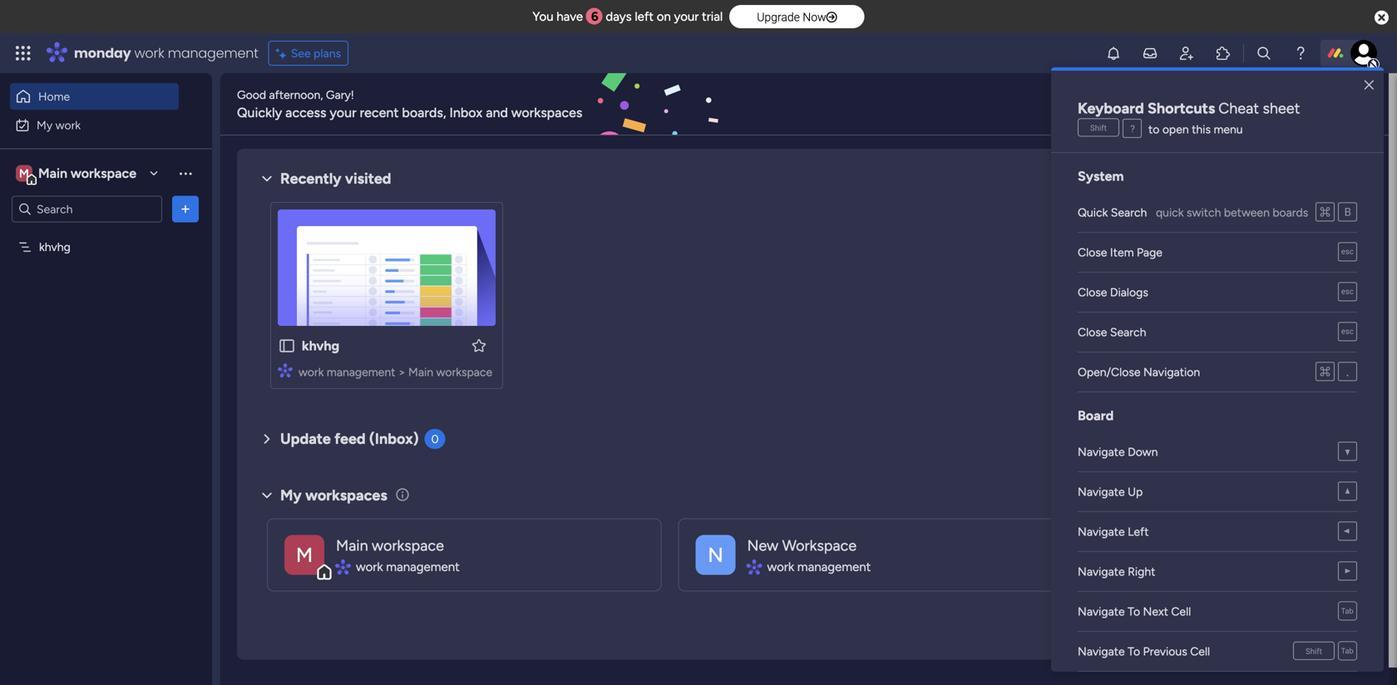 Task type: vqa. For each thing, say whether or not it's contained in the screenshot.
the and in Help Center element
yes



Task type: describe. For each thing, give the bounding box(es) containing it.
v2 shortcuts esc image for close dialogs
[[1338, 283, 1357, 302]]

close for close item page
[[1078, 245, 1107, 259]]

you have 6 days left on your trial
[[533, 9, 723, 24]]

works
[[1315, 470, 1346, 484]]

1 vertical spatial workspaces
[[305, 486, 387, 504]]

experts
[[1267, 629, 1306, 643]]

sheet
[[1263, 99, 1300, 117]]

item
[[1110, 245, 1134, 259]]

made
[[1172, 312, 1205, 328]]

main workspace inside 'workspace selection' element
[[38, 165, 136, 181]]

close search
[[1078, 325, 1146, 339]]

navigate for navigate to next cell
[[1078, 605, 1125, 619]]

keyboard
[[1078, 99, 1144, 117]]

to
[[1148, 122, 1160, 136]]

0 horizontal spatial workspace image
[[16, 164, 32, 183]]

how
[[1220, 470, 1242, 484]]

new workspace
[[747, 537, 857, 554]]

0
[[431, 432, 439, 446]]

visited
[[345, 170, 391, 188]]

contact
[[1188, 610, 1232, 624]]

support
[[1263, 549, 1303, 564]]

navigate up
[[1078, 485, 1143, 499]]

2 vertical spatial search
[[1110, 325, 1146, 339]]

navigate for navigate up
[[1078, 485, 1125, 499]]

meet
[[1188, 629, 1215, 643]]

have
[[557, 9, 583, 24]]

cheat
[[1218, 99, 1259, 117]]

days
[[606, 9, 632, 24]]

1 horizontal spatial main
[[336, 537, 368, 554]]

workspace image for main
[[284, 535, 324, 575]]

navigate left
[[1078, 525, 1149, 539]]

upgrade now
[[757, 10, 826, 24]]

give
[[1155, 97, 1181, 112]]

learn how monday.com works
[[1188, 470, 1346, 484]]

system
[[1078, 168, 1124, 184]]

right
[[1128, 565, 1155, 579]]

explore templates
[[1194, 349, 1301, 365]]

0 vertical spatial your
[[674, 9, 699, 24]]

navigate down
[[1078, 445, 1158, 459]]

left
[[1128, 525, 1149, 539]]

my for my workspaces
[[280, 486, 302, 504]]

page
[[1137, 245, 1163, 259]]

monday.com
[[1245, 470, 1312, 484]]

get
[[1242, 549, 1260, 564]]

workspace image for new
[[696, 535, 736, 575]]

close recently visited image
[[257, 169, 277, 189]]

6
[[591, 9, 598, 24]]

explore templates button
[[1133, 340, 1362, 373]]

0 vertical spatial sales
[[1235, 610, 1261, 624]]

minutes
[[1272, 292, 1320, 308]]

navigate for navigate to previous cell
[[1078, 645, 1125, 659]]

v2 shortcuts right image
[[1338, 562, 1357, 581]]

options image
[[177, 201, 194, 217]]

navigate for navigate right
[[1078, 565, 1125, 579]]

navigate for navigate down
[[1078, 445, 1125, 459]]

quickly
[[237, 105, 282, 121]]

give feedback
[[1155, 97, 1236, 112]]

dapulse x slim image
[[1365, 77, 1374, 94]]

switch
[[1187, 205, 1221, 220]]

down
[[1128, 445, 1158, 459]]

update
[[280, 430, 331, 448]]

getting started element
[[1123, 434, 1372, 500]]

v2 user feedback image
[[1136, 95, 1149, 114]]

navigate to previous cell
[[1078, 645, 1210, 659]]

my for my work
[[37, 118, 53, 132]]

on
[[657, 9, 671, 24]]

apps image
[[1215, 45, 1232, 62]]

now
[[803, 10, 826, 24]]

boards
[[1273, 205, 1308, 220]]

board
[[1078, 408, 1114, 424]]

in
[[1258, 292, 1269, 308]]

menu
[[1214, 122, 1243, 136]]

gary orlando image
[[1351, 40, 1377, 67]]

v2 shortcuts esc image
[[1338, 323, 1357, 342]]

your inside "good afternoon, gary! quickly access your recent boards, inbox and workspaces"
[[330, 105, 356, 121]]

your inside boost your workflow in minutes with ready-made templates
[[1171, 292, 1197, 308]]

contact sales meet our sales experts
[[1188, 610, 1306, 643]]

quick search inside quick search button
[[1280, 96, 1359, 112]]

recent
[[360, 105, 399, 121]]

afternoon,
[[269, 88, 323, 102]]

v2 shortcuts command image
[[1316, 363, 1335, 382]]

2 horizontal spatial main
[[408, 365, 433, 379]]

v2 shortcuts dot image
[[1338, 363, 1357, 382]]

notifications image
[[1105, 45, 1122, 62]]

monday work management
[[74, 44, 258, 62]]

work management for n
[[767, 559, 871, 574]]

shortcuts
[[1148, 99, 1215, 117]]

m for workspace icon related to main
[[296, 543, 313, 567]]

(inbox)
[[369, 430, 419, 448]]

v2 shortcuts up image
[[1338, 482, 1357, 501]]

between
[[1224, 205, 1270, 220]]

khvhg inside khvhg list box
[[39, 240, 71, 254]]

help
[[1270, 643, 1300, 660]]

1 vertical spatial quick search
[[1078, 205, 1147, 220]]

feedback
[[1184, 97, 1236, 112]]

work inside button
[[55, 118, 81, 132]]

n
[[708, 543, 723, 567]]

to open this menu
[[1148, 122, 1243, 136]]

navigate for navigate left
[[1078, 525, 1125, 539]]

upgrade
[[757, 10, 800, 24]]

dialogs
[[1110, 285, 1148, 299]]

1 vertical spatial search
[[1111, 205, 1147, 220]]

1 horizontal spatial main workspace
[[336, 537, 444, 554]]

boards,
[[402, 105, 446, 121]]

recently visited
[[280, 170, 391, 188]]

templates inside button
[[1241, 349, 1301, 365]]

previous
[[1143, 645, 1187, 659]]

v2 shortcuts question mark image
[[1123, 120, 1142, 139]]

templates image image
[[1138, 162, 1357, 277]]



Task type: locate. For each thing, give the bounding box(es) containing it.
home
[[38, 89, 70, 104]]

trial
[[702, 9, 723, 24]]

help button
[[1256, 638, 1314, 665]]

and left get
[[1220, 549, 1239, 564]]

khvhg list box
[[0, 230, 212, 486]]

1 learn from the top
[[1188, 470, 1217, 484]]

0 vertical spatial main workspace
[[38, 165, 136, 181]]

1 vertical spatial close
[[1078, 285, 1107, 299]]

your up made
[[1171, 292, 1197, 308]]

learn for learn how monday.com works
[[1188, 470, 1217, 484]]

left
[[635, 9, 654, 24]]

good afternoon, gary! quickly access your recent boards, inbox and workspaces
[[237, 88, 582, 121]]

v2 shortcuts esc image up v2 shortcuts esc icon
[[1338, 283, 1357, 302]]

select product image
[[15, 45, 32, 62]]

my down home
[[37, 118, 53, 132]]

and inside "good afternoon, gary! quickly access your recent boards, inbox and workspaces"
[[486, 105, 508, 121]]

and inside help center element
[[1220, 549, 1239, 564]]

work up update
[[299, 365, 324, 379]]

close left item
[[1078, 245, 1107, 259]]

v2 shortcuts esc image down v2 shortcuts b icon
[[1338, 243, 1357, 262]]

1 close from the top
[[1078, 245, 1107, 259]]

0 vertical spatial to
[[1128, 605, 1140, 619]]

up
[[1128, 485, 1143, 499]]

0 horizontal spatial your
[[330, 105, 356, 121]]

learn for learn and get support
[[1188, 549, 1217, 564]]

navigate left up
[[1078, 485, 1125, 499]]

1 vertical spatial cell
[[1190, 645, 1210, 659]]

0 vertical spatial cell
[[1171, 605, 1191, 619]]

search inside quick search button
[[1318, 96, 1359, 112]]

search right sheet
[[1318, 96, 1359, 112]]

1 horizontal spatial my
[[280, 486, 302, 504]]

main inside 'workspace selection' element
[[38, 165, 67, 181]]

your right on
[[674, 9, 699, 24]]

workspace image
[[16, 164, 32, 183], [284, 535, 324, 575], [696, 535, 736, 575]]

you
[[533, 9, 554, 24]]

navigate left "left"
[[1078, 525, 1125, 539]]

our
[[1218, 629, 1235, 643]]

1 vertical spatial sales
[[1238, 629, 1264, 643]]

navigate
[[1078, 445, 1125, 459], [1078, 485, 1125, 499], [1078, 525, 1125, 539], [1078, 565, 1125, 579], [1078, 605, 1125, 619], [1078, 645, 1125, 659]]

1 vertical spatial v2 shortcuts esc image
[[1338, 283, 1357, 302]]

1 horizontal spatial your
[[674, 9, 699, 24]]

main workspace down my workspaces
[[336, 537, 444, 554]]

m
[[19, 166, 29, 180], [296, 543, 313, 567]]

1 horizontal spatial khvhg
[[302, 338, 339, 354]]

close up open/close
[[1078, 325, 1107, 339]]

v2 bolt switch image
[[1266, 95, 1276, 114]]

quick search
[[1280, 96, 1359, 112], [1078, 205, 1147, 220]]

work management > main workspace
[[299, 365, 492, 379]]

close for close dialogs
[[1078, 285, 1107, 299]]

your
[[674, 9, 699, 24], [330, 105, 356, 121], [1171, 292, 1197, 308]]

2 to from the top
[[1128, 645, 1140, 659]]

work down my workspaces
[[356, 559, 383, 574]]

khvhg
[[39, 240, 71, 254], [302, 338, 339, 354]]

search down boost at the right of the page
[[1110, 325, 1146, 339]]

2 vertical spatial close
[[1078, 325, 1107, 339]]

option
[[0, 232, 212, 235]]

1 vertical spatial my
[[280, 486, 302, 504]]

work
[[134, 44, 164, 62], [55, 118, 81, 132], [299, 365, 324, 379], [356, 559, 383, 574], [767, 559, 794, 574]]

v2 shortcuts b image
[[1338, 203, 1357, 222]]

monday
[[74, 44, 131, 62]]

0 horizontal spatial my
[[37, 118, 53, 132]]

0 vertical spatial quick
[[1280, 96, 1314, 112]]

0 horizontal spatial m
[[19, 166, 29, 180]]

to left next at the right of the page
[[1128, 605, 1140, 619]]

open/close
[[1078, 365, 1141, 379]]

cell for navigate to next cell
[[1171, 605, 1191, 619]]

v2 shortcuts command image
[[1316, 203, 1335, 222]]

0 horizontal spatial workspaces
[[305, 486, 387, 504]]

with
[[1323, 292, 1349, 308]]

dapulse rightstroke image
[[826, 11, 837, 24]]

1 to from the top
[[1128, 605, 1140, 619]]

boost your workflow in minutes with ready-made templates
[[1133, 292, 1349, 328]]

0 vertical spatial templates
[[1208, 312, 1268, 328]]

contact sales element
[[1123, 593, 1372, 660]]

v2 shortcuts esc image
[[1338, 243, 1357, 262], [1338, 283, 1357, 302]]

v2 shortcuts down image
[[1338, 442, 1357, 462]]

main down my workspaces
[[336, 537, 368, 554]]

workspaces inside "good afternoon, gary! quickly access your recent boards, inbox and workspaces"
[[511, 105, 582, 121]]

dapulse close image
[[1375, 10, 1389, 27]]

work management
[[356, 559, 460, 574], [767, 559, 871, 574]]

khvhg right public board image
[[302, 338, 339, 354]]

0 vertical spatial quick search
[[1280, 96, 1359, 112]]

help image
[[1292, 45, 1309, 62]]

templates
[[1208, 312, 1268, 328], [1241, 349, 1301, 365]]

search
[[1318, 96, 1359, 112], [1111, 205, 1147, 220], [1110, 325, 1146, 339]]

0 horizontal spatial quick
[[1078, 205, 1108, 220]]

quick inside quick search button
[[1280, 96, 1314, 112]]

open update feed (inbox) image
[[257, 429, 277, 449]]

work down home
[[55, 118, 81, 132]]

boost
[[1133, 292, 1167, 308]]

0 vertical spatial my
[[37, 118, 53, 132]]

close left dialogs
[[1078, 285, 1107, 299]]

workspace
[[782, 537, 857, 554]]

quick search down system
[[1078, 205, 1147, 220]]

navigate down navigate to next cell
[[1078, 645, 1125, 659]]

navigation
[[1143, 365, 1200, 379]]

home button
[[10, 83, 179, 110]]

navigate to next cell
[[1078, 605, 1191, 619]]

open
[[1162, 122, 1189, 136]]

0 vertical spatial search
[[1318, 96, 1359, 112]]

2 horizontal spatial your
[[1171, 292, 1197, 308]]

to left previous
[[1128, 645, 1140, 659]]

learn inside help center element
[[1188, 549, 1217, 564]]

workspace options image
[[177, 165, 194, 181]]

and right inbox
[[486, 105, 508, 121]]

1 horizontal spatial m
[[296, 543, 313, 567]]

templates inside boost your workflow in minutes with ready-made templates
[[1208, 312, 1268, 328]]

0 vertical spatial m
[[19, 166, 29, 180]]

0 vertical spatial close
[[1078, 245, 1107, 259]]

feed
[[334, 430, 366, 448]]

main down my work
[[38, 165, 67, 181]]

v2 shortcuts tab image
[[1338, 602, 1357, 621]]

2 learn from the top
[[1188, 549, 1217, 564]]

1 horizontal spatial quick search
[[1280, 96, 1359, 112]]

work right monday
[[134, 44, 164, 62]]

my inside button
[[37, 118, 53, 132]]

0 horizontal spatial main workspace
[[38, 165, 136, 181]]

2 vertical spatial workspace
[[372, 537, 444, 554]]

close
[[1078, 245, 1107, 259], [1078, 285, 1107, 299], [1078, 325, 1107, 339]]

2 horizontal spatial workspace image
[[696, 535, 736, 575]]

my workspaces
[[280, 486, 387, 504]]

0 vertical spatial v2 shortcuts esc image
[[1338, 243, 1357, 262]]

5 navigate from the top
[[1078, 605, 1125, 619]]

0 horizontal spatial quick search
[[1078, 205, 1147, 220]]

main workspace up search in workspace field
[[38, 165, 136, 181]]

4 navigate from the top
[[1078, 565, 1125, 579]]

1 vertical spatial learn
[[1188, 549, 1217, 564]]

sales
[[1235, 610, 1261, 624], [1238, 629, 1264, 643]]

1 vertical spatial to
[[1128, 645, 1140, 659]]

templates right the explore
[[1241, 349, 1301, 365]]

learn left get
[[1188, 549, 1217, 564]]

0 horizontal spatial khvhg
[[39, 240, 71, 254]]

workspaces right inbox
[[511, 105, 582, 121]]

3 close from the top
[[1078, 325, 1107, 339]]

workspaces down update feed (inbox)
[[305, 486, 387, 504]]

>
[[398, 365, 406, 379]]

work down new
[[767, 559, 794, 574]]

cell right next at the right of the page
[[1171, 605, 1191, 619]]

see plans button
[[268, 41, 349, 66]]

1 vertical spatial main
[[408, 365, 433, 379]]

1 vertical spatial workspace
[[436, 365, 492, 379]]

learn and get support
[[1188, 549, 1303, 564]]

to for next
[[1128, 605, 1140, 619]]

close dialogs
[[1078, 285, 1148, 299]]

0 vertical spatial workspaces
[[511, 105, 582, 121]]

close my workspaces image
[[257, 485, 277, 505]]

navigate down navigate right
[[1078, 605, 1125, 619]]

keyboard shortcuts cheat sheet
[[1078, 99, 1300, 117]]

1 work management from the left
[[356, 559, 460, 574]]

templates down workflow
[[1208, 312, 1268, 328]]

1 vertical spatial your
[[330, 105, 356, 121]]

v2 shortcuts left image
[[1338, 522, 1357, 541]]

1 vertical spatial templates
[[1241, 349, 1301, 365]]

quick switch between boards
[[1156, 205, 1308, 220]]

work management for m
[[356, 559, 460, 574]]

see
[[291, 46, 311, 60]]

search everything image
[[1256, 45, 1272, 62]]

2 vertical spatial your
[[1171, 292, 1197, 308]]

3 navigate from the top
[[1078, 525, 1125, 539]]

plans
[[314, 46, 341, 60]]

navigate left 'right'
[[1078, 565, 1125, 579]]

your down gary!
[[330, 105, 356, 121]]

0 horizontal spatial main
[[38, 165, 67, 181]]

1 horizontal spatial work management
[[767, 559, 871, 574]]

v2 shortcuts esc image for close item page
[[1338, 243, 1357, 262]]

0 vertical spatial and
[[486, 105, 508, 121]]

help center element
[[1123, 514, 1372, 580]]

good
[[237, 88, 266, 102]]

learn left the how
[[1188, 470, 1217, 484]]

my right 'close my workspaces' image
[[280, 486, 302, 504]]

quick right v2 bolt switch icon
[[1280, 96, 1314, 112]]

1 vertical spatial m
[[296, 543, 313, 567]]

close item page
[[1078, 245, 1163, 259]]

see plans
[[291, 46, 341, 60]]

cell for navigate to previous cell
[[1190, 645, 1210, 659]]

m inside 'workspace selection' element
[[19, 166, 29, 180]]

0 vertical spatial learn
[[1188, 470, 1217, 484]]

and
[[486, 105, 508, 121], [1220, 549, 1239, 564]]

1 horizontal spatial workspace image
[[284, 535, 324, 575]]

inbox image
[[1142, 45, 1158, 62]]

quick search button
[[1253, 88, 1372, 121]]

0 vertical spatial main
[[38, 165, 67, 181]]

cell down meet
[[1190, 645, 1210, 659]]

workflow
[[1200, 292, 1255, 308]]

1 vertical spatial quick
[[1078, 205, 1108, 220]]

invite members image
[[1178, 45, 1195, 62]]

new
[[747, 537, 779, 554]]

1 horizontal spatial quick
[[1280, 96, 1314, 112]]

2 v2 shortcuts esc image from the top
[[1338, 283, 1357, 302]]

upgrade now link
[[729, 5, 865, 28]]

1 v2 shortcuts esc image from the top
[[1338, 243, 1357, 262]]

0 horizontal spatial work management
[[356, 559, 460, 574]]

to for previous
[[1128, 645, 1140, 659]]

Search in workspace field
[[35, 200, 139, 219]]

m for workspace icon to the left
[[19, 166, 29, 180]]

add to favorites image
[[471, 337, 487, 354]]

1 vertical spatial khvhg
[[302, 338, 339, 354]]

workspace selection element
[[16, 163, 139, 185]]

workspaces
[[511, 105, 582, 121], [305, 486, 387, 504]]

main
[[38, 165, 67, 181], [408, 365, 433, 379], [336, 537, 368, 554]]

open/close navigation
[[1078, 365, 1200, 379]]

6 navigate from the top
[[1078, 645, 1125, 659]]

2 navigate from the top
[[1078, 485, 1125, 499]]

1 horizontal spatial and
[[1220, 549, 1239, 564]]

cell
[[1171, 605, 1191, 619], [1190, 645, 1210, 659]]

my work
[[37, 118, 81, 132]]

khvhg down search in workspace field
[[39, 240, 71, 254]]

v2 shortcuts tab image
[[1338, 642, 1357, 661]]

recently
[[280, 170, 342, 188]]

0 horizontal spatial and
[[486, 105, 508, 121]]

1 vertical spatial and
[[1220, 549, 1239, 564]]

to
[[1128, 605, 1140, 619], [1128, 645, 1140, 659]]

0 vertical spatial workspace
[[71, 165, 136, 181]]

sales right our
[[1238, 629, 1264, 643]]

close for close search
[[1078, 325, 1107, 339]]

learn inside getting started element
[[1188, 470, 1217, 484]]

main right >
[[408, 365, 433, 379]]

2 vertical spatial main
[[336, 537, 368, 554]]

quick down system
[[1078, 205, 1108, 220]]

sales up our
[[1235, 610, 1261, 624]]

navigate right
[[1078, 565, 1155, 579]]

workspace
[[71, 165, 136, 181], [436, 365, 492, 379], [372, 537, 444, 554]]

my work button
[[10, 112, 179, 138]]

inbox
[[449, 105, 483, 121]]

1 vertical spatial main workspace
[[336, 537, 444, 554]]

0 vertical spatial khvhg
[[39, 240, 71, 254]]

1 horizontal spatial workspaces
[[511, 105, 582, 121]]

ready-
[[1133, 312, 1172, 328]]

2 close from the top
[[1078, 285, 1107, 299]]

2 work management from the left
[[767, 559, 871, 574]]

this
[[1192, 122, 1211, 136]]

public board image
[[278, 337, 296, 355]]

access
[[285, 105, 326, 121]]

quick search right v2 bolt switch icon
[[1280, 96, 1359, 112]]

next
[[1143, 605, 1168, 619]]

search up item
[[1111, 205, 1147, 220]]

1 navigate from the top
[[1078, 445, 1125, 459]]

navigate down "board"
[[1078, 445, 1125, 459]]

workspace image containing n
[[696, 535, 736, 575]]



